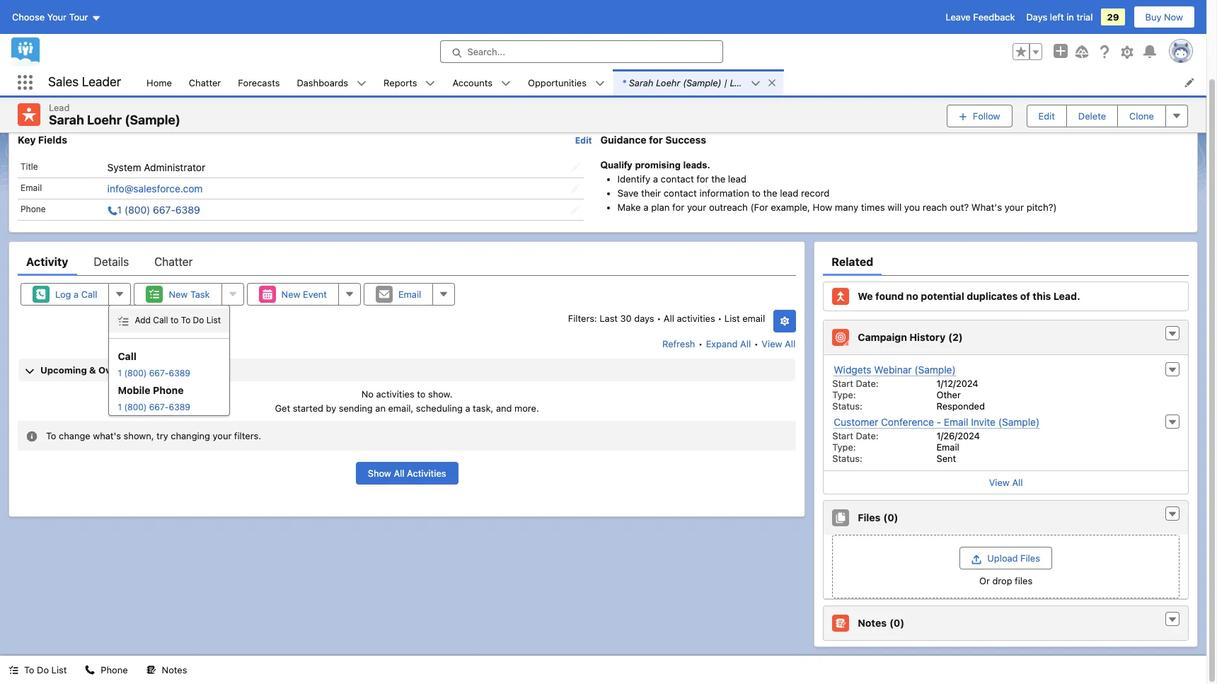 Task type: vqa. For each thing, say whether or not it's contained in the screenshot.
the left Tim
no



Task type: describe. For each thing, give the bounding box(es) containing it.
status: for widgets webinar (sample)
[[833, 401, 863, 412]]

search... button
[[440, 40, 723, 63]]

follow
[[973, 110, 1001, 122]]

0 vertical spatial 1
[[117, 204, 122, 216]]

to for no activities to show. get started by sending an email, scheduling a task, and more.
[[417, 389, 426, 400]]

1 (800) from the top
[[124, 204, 150, 216]]

opportunities
[[528, 77, 587, 88]]

• up the expand at the right
[[718, 313, 722, 324]]

chatter inside tab list
[[154, 256, 193, 268]]

text default image inside opportunities list item
[[595, 78, 605, 88]]

• left the expand at the right
[[699, 338, 703, 350]]

found
[[876, 290, 904, 303]]

0 vertical spatial activities
[[677, 313, 715, 324]]

trial
[[1077, 11, 1093, 23]]

leave feedback link
[[946, 11, 1015, 23]]

webinar
[[874, 364, 912, 376]]

to for list
[[24, 665, 34, 676]]

potential
[[921, 290, 965, 303]]

(0) for files (0)
[[884, 512, 899, 524]]

to for add call to to do list
[[171, 315, 179, 326]]

choose
[[12, 11, 45, 23]]

text default image inside phone button
[[85, 666, 95, 675]]

home link
[[138, 69, 180, 96]]

reports
[[384, 77, 417, 88]]

start for widgets webinar (sample)
[[833, 378, 854, 389]]

to change what's shown, try changing your filters. status
[[18, 421, 796, 451]]

view inside 'view all' link
[[989, 477, 1010, 489]]

(2)
[[949, 332, 963, 344]]

• right "days" at the top right of the page
[[657, 313, 661, 324]]

list containing home
[[138, 69, 1207, 96]]

start for customer conference - email invite (sample)
[[833, 430, 854, 442]]

mark as current status button
[[1042, 106, 1189, 129]]

related
[[832, 256, 874, 268]]

lead image
[[18, 103, 40, 126]]

upcoming
[[40, 365, 87, 376]]

0 horizontal spatial phone
[[21, 204, 46, 215]]

loehr for sarah loehr (sample)
[[87, 113, 122, 127]]

lead.
[[1054, 290, 1081, 303]]

1 vertical spatial 6389
[[169, 368, 190, 379]]

0 vertical spatial to
[[181, 315, 191, 326]]

email
[[743, 313, 765, 324]]

new task
[[169, 289, 210, 300]]

responded
[[937, 401, 985, 412]]

1 (800) 667-6389
[[117, 204, 200, 216]]

started
[[293, 403, 323, 414]]

2 vertical spatial 6389
[[169, 402, 190, 413]]

tab list containing activity
[[18, 248, 796, 276]]

chatter inside list
[[189, 77, 221, 88]]

a down promising
[[653, 174, 658, 185]]

2 vertical spatial 1
[[118, 402, 122, 413]]

guidance for success
[[601, 134, 706, 146]]

make
[[618, 202, 641, 213]]

or
[[980, 576, 990, 587]]

clone button
[[1118, 105, 1166, 127]]

1/26/2024
[[937, 430, 980, 442]]

invite
[[971, 416, 996, 428]]

0 vertical spatial 1 (800) 667-6389 link
[[107, 204, 200, 216]]

2 vertical spatial for
[[672, 202, 685, 213]]

no activities to show. get started by sending an email, scheduling a task, and more.
[[275, 389, 539, 414]]

log a call button
[[21, 283, 109, 306]]

show
[[368, 468, 391, 479]]

save
[[618, 188, 639, 199]]

(sample) right invite
[[999, 416, 1040, 428]]

* sarah loehr (sample) | lead
[[622, 77, 751, 88]]

what's
[[93, 430, 121, 442]]

0 vertical spatial contact
[[661, 174, 694, 185]]

refresh • expand all • view all
[[662, 338, 796, 350]]

1 vertical spatial the
[[763, 188, 778, 199]]

0 vertical spatial 6389
[[175, 204, 200, 216]]

shown,
[[124, 430, 154, 442]]

0 vertical spatial 667-
[[153, 204, 175, 216]]

reports link
[[375, 69, 426, 96]]

search...
[[468, 46, 505, 57]]

last
[[600, 313, 618, 324]]

forecasts
[[238, 77, 280, 88]]

status
[[1137, 112, 1165, 123]]

campaign history (2)
[[858, 332, 963, 344]]

1 vertical spatial contact
[[664, 188, 697, 199]]

list inside button
[[51, 665, 67, 676]]

(0) for notes (0)
[[890, 617, 905, 630]]

identify
[[618, 174, 651, 185]]

forecasts link
[[229, 69, 288, 96]]

lead inside lead sarah loehr (sample)
[[49, 102, 70, 113]]

status: for customer conference - email invite (sample)
[[833, 453, 863, 464]]

an
[[375, 403, 386, 414]]

files
[[1015, 576, 1033, 587]]

upcoming & overdue
[[40, 365, 137, 376]]

1 vertical spatial 667-
[[149, 368, 169, 379]]

widgets webinar (sample)
[[834, 364, 956, 376]]

email,
[[388, 403, 414, 414]]

files (0)
[[858, 512, 899, 524]]

as
[[1090, 112, 1100, 123]]

2 vertical spatial 1 (800) 667-6389 link
[[118, 402, 190, 413]]

upload
[[988, 553, 1018, 564]]

duplicates
[[967, 290, 1018, 303]]

date: for customer
[[856, 430, 879, 442]]

no
[[362, 389, 374, 400]]

leads.
[[683, 160, 710, 171]]

more.
[[515, 403, 539, 414]]

path options list box
[[49, 106, 1025, 129]]

accounts link
[[444, 69, 501, 96]]

do inside button
[[37, 665, 49, 676]]

changing
[[171, 430, 210, 442]]

leave
[[946, 11, 971, 23]]

show all activities
[[368, 468, 446, 479]]

view all
[[989, 477, 1023, 489]]

you
[[904, 202, 920, 213]]

2 (800) from the top
[[124, 368, 147, 379]]

type: for widgets webinar (sample)
[[833, 389, 856, 401]]

days left in trial
[[1027, 11, 1093, 23]]

2 horizontal spatial for
[[697, 174, 709, 185]]

current
[[1102, 112, 1135, 123]]

type: for customer conference - email invite (sample)
[[833, 442, 856, 453]]

notes button
[[138, 656, 196, 684]]

feedback
[[973, 11, 1015, 23]]

opportunities link
[[520, 69, 595, 96]]

key fields
[[18, 134, 67, 146]]

0 vertical spatial lead
[[728, 174, 747, 185]]

drop
[[993, 576, 1013, 587]]

text default image inside notes button
[[146, 666, 156, 675]]

activity
[[26, 256, 68, 268]]

sarah for sarah loehr (sample) | lead
[[629, 77, 654, 88]]

days
[[634, 313, 654, 324]]

tour
[[69, 11, 88, 23]]

log a call
[[55, 289, 97, 300]]

lead inside list
[[730, 77, 751, 88]]

upcoming & overdue button
[[18, 359, 796, 382]]

mark as current status
[[1066, 112, 1165, 123]]

info@salesforce.com
[[107, 183, 203, 195]]

filters:
[[568, 313, 597, 324]]

call 1 (800) 667-6389 mobile phone 1 (800) 667-6389
[[118, 350, 190, 413]]

email button
[[364, 283, 433, 306]]

|
[[724, 77, 728, 88]]



Task type: locate. For each thing, give the bounding box(es) containing it.
1 horizontal spatial for
[[672, 202, 685, 213]]

details link
[[94, 248, 129, 276]]

1 (800) 667-6389 link up mobile
[[118, 368, 190, 379]]

lead up information
[[728, 174, 747, 185]]

(800) up mobile
[[124, 368, 147, 379]]

activities up email,
[[376, 389, 415, 400]]

or drop files
[[980, 576, 1033, 587]]

sending
[[339, 403, 373, 414]]

text default image inside add call to to do list link
[[118, 316, 129, 327]]

0 horizontal spatial lead
[[49, 102, 70, 113]]

campaign
[[858, 332, 907, 344]]

0 vertical spatial chatter link
[[180, 69, 229, 96]]

for down leads.
[[697, 174, 709, 185]]

text default image inside dashboards list item
[[357, 78, 367, 88]]

contact down leads.
[[661, 174, 694, 185]]

(800) down info@salesforce.com
[[124, 204, 150, 216]]

many
[[835, 202, 859, 213]]

your left filters.
[[213, 430, 232, 442]]

text default image inside the to change what's shown, try changing your filters. status
[[26, 431, 38, 442]]

1 vertical spatial edit
[[575, 135, 592, 146]]

list
[[138, 69, 1207, 96]]

2 type: from the top
[[833, 442, 856, 453]]

6389 down info@salesforce.com
[[175, 204, 200, 216]]

6389 down add call to to do list
[[169, 368, 190, 379]]

1 status: from the top
[[833, 401, 863, 412]]

edit link
[[575, 135, 592, 146]]

1 start from the top
[[833, 378, 854, 389]]

1 vertical spatial for
[[697, 174, 709, 185]]

to for what's
[[46, 430, 56, 442]]

notes inside notes button
[[162, 665, 187, 676]]

1 vertical spatial 1
[[118, 368, 122, 379]]

0 vertical spatial (800)
[[124, 204, 150, 216]]

edit left guidance
[[575, 135, 592, 146]]

to inside status
[[46, 430, 56, 442]]

new for new task
[[169, 289, 188, 300]]

info@salesforce.com link
[[107, 183, 203, 195]]

0 horizontal spatial list
[[51, 665, 67, 676]]

outreach
[[709, 202, 748, 213]]

start date:
[[833, 378, 879, 389], [833, 430, 879, 442]]

loehr inside lead sarah loehr (sample)
[[87, 113, 122, 127]]

667- down info@salesforce.com
[[153, 204, 175, 216]]

0 vertical spatial date:
[[856, 378, 879, 389]]

1 date: from the top
[[856, 378, 879, 389]]

do
[[193, 315, 204, 326], [37, 665, 49, 676]]

1 horizontal spatial lead
[[730, 77, 751, 88]]

start date: for widgets
[[833, 378, 879, 389]]

show.
[[428, 389, 453, 400]]

to change what's shown, try changing your filters.
[[46, 430, 261, 442]]

mark
[[1066, 112, 1087, 123]]

your left pitch?)
[[1005, 202, 1024, 213]]

filters.
[[234, 430, 261, 442]]

sarah inside list item
[[629, 77, 654, 88]]

all inside 'view all' link
[[1012, 477, 1023, 489]]

0 vertical spatial type:
[[833, 389, 856, 401]]

get
[[275, 403, 290, 414]]

view all link down sent
[[824, 471, 1188, 494]]

now
[[1164, 11, 1183, 23]]

sarah inside lead sarah loehr (sample)
[[49, 113, 84, 127]]

a inside button
[[74, 289, 79, 300]]

leave feedback
[[946, 11, 1015, 23]]

2 vertical spatial to
[[24, 665, 34, 676]]

chatter right home 'link'
[[189, 77, 221, 88]]

(sample) inside list
[[683, 77, 722, 88]]

2 horizontal spatial your
[[1005, 202, 1024, 213]]

sarah right *
[[629, 77, 654, 88]]

2 status: from the top
[[833, 453, 863, 464]]

0 vertical spatial start date:
[[833, 378, 879, 389]]

1 horizontal spatial files
[[1021, 553, 1040, 564]]

1 vertical spatial chatter link
[[154, 248, 193, 276]]

list inside menu
[[207, 315, 221, 326]]

sarah up fields
[[49, 113, 84, 127]]

1 down mobile
[[118, 402, 122, 413]]

to do list
[[24, 665, 67, 676]]

buy now
[[1146, 11, 1183, 23]]

3 (800) from the top
[[124, 402, 147, 413]]

type: down widgets
[[833, 389, 856, 401]]

conference
[[881, 416, 934, 428]]

•
[[657, 313, 661, 324], [718, 313, 722, 324], [699, 338, 703, 350], [754, 338, 759, 350]]

call right log
[[81, 289, 97, 300]]

0 vertical spatial chatter
[[189, 77, 221, 88]]

1 horizontal spatial to
[[417, 389, 426, 400]]

status: up customer
[[833, 401, 863, 412]]

their
[[641, 188, 661, 199]]

list left phone button
[[51, 665, 67, 676]]

guidance
[[601, 134, 647, 146]]

1 horizontal spatial the
[[763, 188, 778, 199]]

to inside no activities to show. get started by sending an email, scheduling a task, and more.
[[417, 389, 426, 400]]

new for new event
[[281, 289, 300, 300]]

1 horizontal spatial activities
[[677, 313, 715, 324]]

call right add
[[153, 315, 168, 326]]

0 vertical spatial to
[[752, 188, 761, 199]]

667- up try
[[149, 402, 169, 413]]

1 horizontal spatial view
[[989, 477, 1010, 489]]

text default image inside related tab panel
[[1168, 510, 1178, 520]]

2 horizontal spatial phone
[[153, 384, 184, 396]]

0 vertical spatial (0)
[[884, 512, 899, 524]]

phone inside button
[[101, 665, 128, 676]]

example,
[[771, 202, 810, 213]]

1 (800) 667-6389 link down mobile
[[118, 402, 190, 413]]

edit left 'mark'
[[1039, 110, 1055, 122]]

1 horizontal spatial new
[[281, 289, 300, 300]]

change
[[59, 430, 90, 442]]

customer
[[834, 416, 879, 428]]

a right log
[[74, 289, 79, 300]]

1 vertical spatial loehr
[[87, 113, 122, 127]]

qualify promising leads. identify a contact for the lead save their contact information to the lead record make a plan for your outreach (for example, how many times will you reach out? what's your pitch?)
[[601, 160, 1057, 213]]

your inside the to change what's shown, try changing your filters. status
[[213, 430, 232, 442]]

2 new from the left
[[281, 289, 300, 300]]

log
[[55, 289, 71, 300]]

2 horizontal spatial list
[[725, 313, 740, 324]]

loehr down leader
[[87, 113, 122, 127]]

the
[[711, 174, 726, 185], [763, 188, 778, 199]]

email inside button
[[398, 289, 421, 300]]

related tab panel
[[823, 276, 1189, 641]]

2 start from the top
[[833, 430, 854, 442]]

plan
[[651, 202, 670, 213]]

menu containing call
[[109, 309, 229, 413]]

for right the plan
[[672, 202, 685, 213]]

1 vertical spatial phone
[[153, 384, 184, 396]]

0 horizontal spatial call
[[81, 289, 97, 300]]

text default image
[[357, 78, 367, 88], [118, 316, 129, 327], [1168, 329, 1178, 339], [1168, 615, 1178, 625], [85, 666, 95, 675]]

choose your tour
[[12, 11, 88, 23]]

a left the plan
[[644, 202, 649, 213]]

title
[[21, 161, 38, 172]]

your down information
[[687, 202, 707, 213]]

(800)
[[124, 204, 150, 216], [124, 368, 147, 379], [124, 402, 147, 413]]

the up (for
[[763, 188, 778, 199]]

pitch?)
[[1027, 202, 1057, 213]]

0 vertical spatial view
[[762, 338, 783, 350]]

1 vertical spatial activities
[[376, 389, 415, 400]]

type: down customer
[[833, 442, 856, 453]]

0 horizontal spatial notes
[[162, 665, 187, 676]]

1 horizontal spatial lead
[[780, 188, 799, 199]]

1 start date: from the top
[[833, 378, 879, 389]]

0 horizontal spatial for
[[649, 134, 663, 146]]

activities up refresh button
[[677, 313, 715, 324]]

1 vertical spatial notes
[[162, 665, 187, 676]]

notes for notes
[[162, 665, 187, 676]]

do left phone button
[[37, 665, 49, 676]]

(sample) left |
[[683, 77, 722, 88]]

promising
[[635, 160, 681, 171]]

start date: down customer
[[833, 430, 879, 442]]

1 horizontal spatial call
[[118, 350, 136, 363]]

0 vertical spatial sarah
[[629, 77, 654, 88]]

do down task
[[193, 315, 204, 326]]

loehr right *
[[656, 77, 681, 88]]

contact
[[661, 174, 694, 185], [664, 188, 697, 199]]

(800) down mobile
[[124, 402, 147, 413]]

this
[[1033, 290, 1051, 303]]

1 vertical spatial 1 (800) 667-6389 link
[[118, 368, 190, 379]]

home
[[147, 77, 172, 88]]

loehr inside list item
[[656, 77, 681, 88]]

view down invite
[[989, 477, 1010, 489]]

2 vertical spatial phone
[[101, 665, 128, 676]]

all
[[664, 313, 674, 324], [740, 338, 751, 350], [785, 338, 796, 350], [394, 468, 405, 479], [1012, 477, 1023, 489]]

1 horizontal spatial to
[[46, 430, 56, 442]]

call inside button
[[81, 289, 97, 300]]

1 vertical spatial do
[[37, 665, 49, 676]]

text default image inside the "accounts" list item
[[501, 78, 511, 88]]

1 (800) 667-6389 link
[[107, 204, 200, 216], [118, 368, 190, 379], [118, 402, 190, 413]]

related link
[[832, 248, 874, 276]]

and
[[496, 403, 512, 414]]

start down widgets
[[833, 378, 854, 389]]

view all link down email
[[761, 333, 796, 355]]

(sample) up 1/12/2024
[[915, 364, 956, 376]]

2 vertical spatial (800)
[[124, 402, 147, 413]]

1 horizontal spatial edit
[[1039, 110, 1055, 122]]

text default image inside reports list item
[[426, 78, 436, 88]]

1 new from the left
[[169, 289, 188, 300]]

phone inside call 1 (800) 667-6389 mobile phone 1 (800) 667-6389
[[153, 384, 184, 396]]

1 (800) 667-6389 link down info@salesforce.com
[[107, 204, 200, 216]]

0 horizontal spatial to
[[24, 665, 34, 676]]

contact up the plan
[[664, 188, 697, 199]]

date: for widgets
[[856, 378, 879, 389]]

administrator
[[144, 161, 205, 174]]

6389
[[175, 204, 200, 216], [169, 368, 190, 379], [169, 402, 190, 413]]

chatter up new task button
[[154, 256, 193, 268]]

0 horizontal spatial edit
[[575, 135, 592, 146]]

1 vertical spatial lead
[[780, 188, 799, 199]]

activities inside no activities to show. get started by sending an email, scheduling a task, and more.
[[376, 389, 415, 400]]

key
[[18, 134, 36, 146]]

for up promising
[[649, 134, 663, 146]]

information
[[700, 188, 749, 199]]

to left show.
[[417, 389, 426, 400]]

tab list
[[18, 248, 796, 276]]

task
[[190, 289, 210, 300]]

menu
[[109, 309, 229, 413]]

start date: for customer
[[833, 430, 879, 442]]

notes inside related tab panel
[[858, 617, 887, 630]]

1 vertical spatial to
[[171, 315, 179, 326]]

status: down customer
[[833, 453, 863, 464]]

0 horizontal spatial view all link
[[761, 333, 796, 355]]

view down email
[[762, 338, 783, 350]]

2 vertical spatial call
[[118, 350, 136, 363]]

0 vertical spatial do
[[193, 315, 204, 326]]

accounts
[[453, 77, 493, 88]]

group
[[1013, 43, 1043, 60]]

0 horizontal spatial your
[[213, 430, 232, 442]]

1 vertical spatial files
[[1021, 553, 1040, 564]]

0 horizontal spatial activities
[[376, 389, 415, 400]]

1 type: from the top
[[833, 389, 856, 401]]

new inside button
[[281, 289, 300, 300]]

lead up example,
[[780, 188, 799, 199]]

0 vertical spatial notes
[[858, 617, 887, 630]]

of
[[1021, 290, 1031, 303]]

fields
[[38, 134, 67, 146]]

record
[[801, 188, 830, 199]]

6389 up changing
[[169, 402, 190, 413]]

1 vertical spatial date:
[[856, 430, 879, 442]]

0 vertical spatial files
[[858, 512, 881, 524]]

loehr for sarah loehr (sample) | lead
[[656, 77, 681, 88]]

buy now button
[[1134, 6, 1195, 28]]

0 vertical spatial for
[[649, 134, 663, 146]]

list left email
[[725, 313, 740, 324]]

0 horizontal spatial lead
[[728, 174, 747, 185]]

phone down title
[[21, 204, 46, 215]]

refresh button
[[662, 333, 696, 355]]

chatter link right home
[[180, 69, 229, 96]]

0 vertical spatial the
[[711, 174, 726, 185]]

lead down sales
[[49, 102, 70, 113]]

out?
[[950, 202, 969, 213]]

1 down info@salesforce.com
[[117, 204, 122, 216]]

0 horizontal spatial loehr
[[87, 113, 122, 127]]

0 horizontal spatial the
[[711, 174, 726, 185]]

to inside qualify promising leads. identify a contact for the lead save their contact information to the lead record make a plan for your outreach (for example, how many times will you reach out? what's your pitch?)
[[752, 188, 761, 199]]

chatter link up new task button
[[154, 248, 193, 276]]

1 vertical spatial view
[[989, 477, 1010, 489]]

new left event on the top of the page
[[281, 289, 300, 300]]

0 horizontal spatial view
[[762, 338, 783, 350]]

sent
[[937, 453, 956, 464]]

task,
[[473, 403, 494, 414]]

system
[[107, 161, 141, 174]]

new event
[[281, 289, 327, 300]]

sarah for sarah loehr (sample)
[[49, 113, 84, 127]]

call up overdue
[[118, 350, 136, 363]]

1 vertical spatial status:
[[833, 453, 863, 464]]

1 vertical spatial type:
[[833, 442, 856, 453]]

call
[[81, 289, 97, 300], [153, 315, 168, 326], [118, 350, 136, 363]]

system administrator
[[107, 161, 205, 174]]

a inside no activities to show. get started by sending an email, scheduling a task, and more.
[[465, 403, 470, 414]]

1 horizontal spatial notes
[[858, 617, 887, 630]]

list item containing *
[[614, 69, 783, 96]]

reports list item
[[375, 69, 444, 96]]

to do list button
[[0, 656, 75, 684]]

lead right |
[[730, 77, 751, 88]]

• down email
[[754, 338, 759, 350]]

notes for notes (0)
[[858, 617, 887, 630]]

1 horizontal spatial your
[[687, 202, 707, 213]]

call inside call 1 (800) 667-6389 mobile phone 1 (800) 667-6389
[[118, 350, 136, 363]]

start date: down widgets
[[833, 378, 879, 389]]

accounts list item
[[444, 69, 520, 96]]

0 vertical spatial start
[[833, 378, 854, 389]]

in
[[1067, 11, 1074, 23]]

start down customer
[[833, 430, 854, 442]]

dashboards list item
[[288, 69, 375, 96]]

text default image inside the to do list button
[[8, 666, 18, 675]]

text default image
[[767, 78, 777, 88], [426, 78, 436, 88], [501, 78, 511, 88], [595, 78, 605, 88], [751, 78, 761, 88], [26, 431, 38, 442], [1168, 510, 1178, 520], [8, 666, 18, 675], [146, 666, 156, 675]]

a left task,
[[465, 403, 470, 414]]

2 vertical spatial 667-
[[149, 402, 169, 413]]

1 vertical spatial chatter
[[154, 256, 193, 268]]

1 horizontal spatial loehr
[[656, 77, 681, 88]]

0 horizontal spatial files
[[858, 512, 881, 524]]

1 vertical spatial sarah
[[49, 113, 84, 127]]

days
[[1027, 11, 1048, 23]]

1 horizontal spatial phone
[[101, 665, 128, 676]]

0 vertical spatial loehr
[[656, 77, 681, 88]]

edit inside edit button
[[1039, 110, 1055, 122]]

refresh
[[662, 338, 695, 350]]

1 horizontal spatial list
[[207, 315, 221, 326]]

to down new task button
[[171, 315, 179, 326]]

date: down widgets
[[856, 378, 879, 389]]

0 vertical spatial phone
[[21, 204, 46, 215]]

the up information
[[711, 174, 726, 185]]

to inside button
[[24, 665, 34, 676]]

1 vertical spatial (0)
[[890, 617, 905, 630]]

date: down customer
[[856, 430, 879, 442]]

0 vertical spatial call
[[81, 289, 97, 300]]

to up (for
[[752, 188, 761, 199]]

0 vertical spatial status:
[[833, 401, 863, 412]]

left
[[1050, 11, 1064, 23]]

1 vertical spatial lead
[[49, 102, 70, 113]]

all inside show all activities button
[[394, 468, 405, 479]]

(sample) down home
[[125, 113, 180, 127]]

2 vertical spatial to
[[417, 389, 426, 400]]

1 horizontal spatial sarah
[[629, 77, 654, 88]]

activity link
[[26, 248, 68, 276]]

(sample) inside lead sarah loehr (sample)
[[125, 113, 180, 127]]

1 horizontal spatial view all link
[[824, 471, 1188, 494]]

1 vertical spatial (800)
[[124, 368, 147, 379]]

customer conference - email invite (sample)
[[834, 416, 1040, 428]]

edit button
[[1027, 105, 1067, 127]]

667- up mobile
[[149, 368, 169, 379]]

2 start date: from the top
[[833, 430, 879, 442]]

new left task
[[169, 289, 188, 300]]

2 date: from the top
[[856, 430, 879, 442]]

1 vertical spatial call
[[153, 315, 168, 326]]

1 vertical spatial view all link
[[824, 471, 1188, 494]]

list item
[[614, 69, 783, 96]]

667-
[[153, 204, 175, 216], [149, 368, 169, 379], [149, 402, 169, 413]]

times
[[861, 202, 885, 213]]

add call to to do list
[[135, 315, 221, 326]]

how
[[813, 202, 833, 213]]

notes (0)
[[858, 617, 905, 630]]

phone right mobile
[[153, 384, 184, 396]]

new inside button
[[169, 289, 188, 300]]

phone left notes button
[[101, 665, 128, 676]]

expand
[[706, 338, 738, 350]]

list down task
[[207, 315, 221, 326]]

1 vertical spatial start date:
[[833, 430, 879, 442]]

1 up mobile
[[118, 368, 122, 379]]

to inside menu
[[171, 315, 179, 326]]

a
[[653, 174, 658, 185], [644, 202, 649, 213], [74, 289, 79, 300], [465, 403, 470, 414]]

opportunities list item
[[520, 69, 614, 96]]



